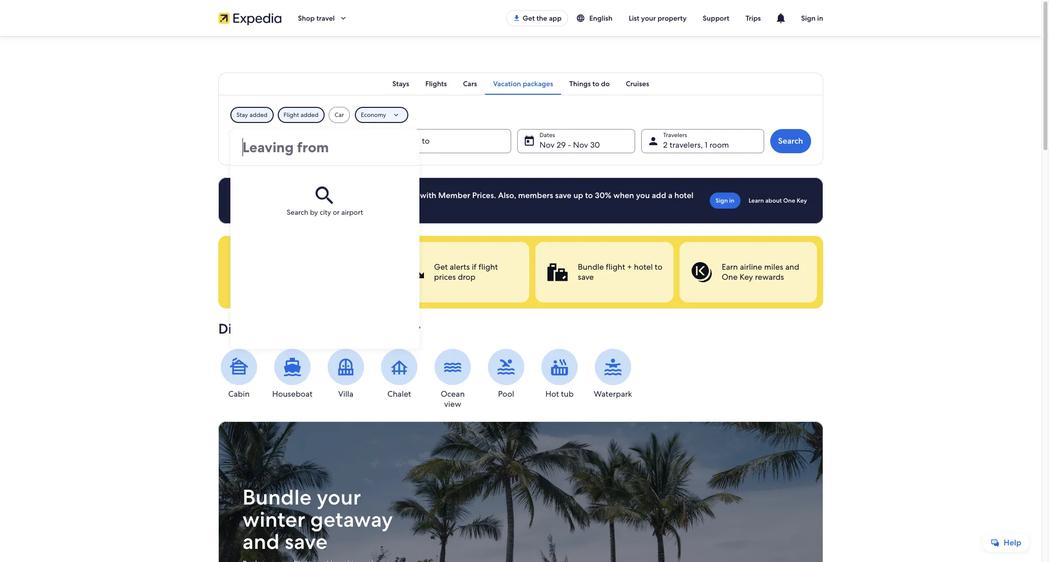 Task type: describe. For each thing, give the bounding box(es) containing it.
to left 'do'
[[593, 79, 599, 88]]

you
[[636, 190, 650, 201]]

get for get the app
[[523, 14, 535, 23]]

vacation packages link
[[485, 73, 561, 95]]

car
[[335, 111, 344, 119]]

do
[[601, 79, 610, 88]]

bundle for bundle flight + hotel to save
[[578, 262, 604, 272]]

communication center icon image
[[775, 12, 787, 24]]

nov 29 - nov 30
[[540, 140, 600, 150]]

0 horizontal spatial a
[[274, 200, 279, 211]]

your for discover
[[277, 320, 307, 338]]

ocean
[[441, 389, 465, 399]]

30
[[590, 140, 600, 150]]

hotel inside save 10% or more on over 100,000 hotels with member prices. also, members save up to 30% when you add a hotel to a flight
[[674, 190, 694, 201]]

29
[[557, 140, 566, 150]]

support link
[[695, 9, 738, 27]]

hot
[[546, 389, 559, 399]]

travel
[[317, 14, 335, 23]]

flights
[[425, 79, 447, 88]]

packages
[[523, 79, 553, 88]]

trips link
[[738, 9, 769, 27]]

sign in inside "link"
[[716, 197, 735, 205]]

on
[[332, 190, 342, 201]]

bundle flight + hotel to save
[[578, 262, 663, 282]]

prices
[[434, 272, 456, 282]]

hot tub
[[546, 389, 574, 399]]

villa button
[[325, 349, 367, 399]]

3 out of 3 element
[[680, 242, 817, 303]]

cars link
[[455, 73, 485, 95]]

cars
[[463, 79, 477, 88]]

economy
[[361, 111, 386, 119]]

houseboat
[[272, 389, 313, 399]]

alerts
[[450, 262, 470, 272]]

english button
[[568, 9, 621, 27]]

get the app link
[[506, 10, 568, 26]]

by
[[310, 208, 318, 217]]

stay
[[236, 111, 248, 119]]

learn about one key
[[749, 197, 807, 205]]

hotels
[[395, 190, 418, 201]]

1 nov from the left
[[540, 140, 555, 150]]

over
[[344, 190, 360, 201]]

about
[[766, 197, 782, 205]]

save for bundle flight + hotel to save
[[578, 272, 594, 282]]

30%
[[595, 190, 612, 201]]

get the app
[[523, 14, 562, 23]]

if
[[472, 262, 477, 272]]

get for get alerts if flight prices drop
[[434, 262, 448, 272]]

cabin
[[228, 389, 250, 399]]

small image
[[576, 14, 585, 23]]

cabin button
[[218, 349, 260, 399]]

stays link
[[384, 73, 417, 95]]

more
[[311, 190, 330, 201]]

2 travelers, 1 room
[[663, 140, 729, 150]]

winter
[[243, 506, 305, 534]]

waterpark button
[[592, 349, 634, 399]]

sign in button
[[793, 6, 831, 30]]

vacation
[[493, 79, 521, 88]]

add
[[652, 190, 666, 201]]

+
[[627, 262, 632, 272]]

list
[[629, 14, 640, 23]]

tub
[[561, 389, 574, 399]]

in inside sign in "link"
[[730, 197, 735, 205]]

shop travel
[[298, 14, 335, 23]]

flight inside bundle flight + hotel to save
[[606, 262, 625, 272]]

added for flight added
[[301, 111, 319, 119]]

to right up
[[585, 190, 593, 201]]

0 vertical spatial one
[[783, 197, 795, 205]]

flight added
[[284, 111, 319, 119]]

shop travel button
[[290, 6, 356, 30]]

nov 29 - nov 30 button
[[518, 129, 635, 153]]

cruises link
[[618, 73, 657, 95]]

favorite
[[341, 320, 391, 338]]

search for search
[[778, 136, 803, 146]]

english
[[589, 14, 613, 23]]

chalet button
[[379, 349, 420, 399]]

to inside bundle flight + hotel to save
[[655, 262, 663, 272]]

stay
[[395, 320, 421, 338]]

discover
[[218, 320, 274, 338]]

your for bundle
[[317, 484, 361, 511]]

cruises
[[626, 79, 649, 88]]

rewards
[[755, 272, 784, 282]]

one inside earn airline miles and one key rewards
[[722, 272, 738, 282]]

members
[[518, 190, 553, 201]]



Task type: vqa. For each thing, say whether or not it's contained in the screenshot.
100,000
yes



Task type: locate. For each thing, give the bounding box(es) containing it.
stays
[[392, 79, 409, 88]]

flight right if
[[479, 262, 498, 272]]

or right 10%
[[301, 190, 309, 201]]

2 added from the left
[[301, 111, 319, 119]]

1 horizontal spatial in
[[817, 14, 823, 23]]

save inside bundle your winter getaway and save
[[285, 528, 328, 556]]

0 horizontal spatial sign in
[[716, 197, 735, 205]]

0 horizontal spatial nov
[[540, 140, 555, 150]]

1
[[705, 140, 708, 150]]

10%
[[284, 190, 299, 201]]

ocean view button
[[432, 349, 473, 409]]

and inside bundle your winter getaway and save
[[243, 528, 280, 556]]

2 horizontal spatial your
[[641, 14, 656, 23]]

1 horizontal spatial one
[[783, 197, 795, 205]]

0 horizontal spatial bundle
[[243, 484, 312, 511]]

things to do
[[569, 79, 610, 88]]

new
[[310, 320, 338, 338]]

1 vertical spatial get
[[434, 262, 448, 272]]

villa
[[338, 389, 354, 399]]

or
[[301, 190, 309, 201], [333, 208, 340, 217]]

1 horizontal spatial flight
[[479, 262, 498, 272]]

list your property link
[[621, 9, 695, 27]]

1 vertical spatial search
[[287, 208, 308, 217]]

flights link
[[417, 73, 455, 95]]

drop
[[458, 272, 476, 282]]

city
[[320, 208, 331, 217]]

sign
[[801, 14, 816, 23], [716, 197, 728, 205]]

1 vertical spatial key
[[740, 272, 753, 282]]

key inside learn about one key link
[[797, 197, 807, 205]]

economy button
[[355, 107, 408, 123]]

-
[[568, 140, 571, 150]]

list your property
[[629, 14, 687, 23]]

2 travelers, 1 room button
[[641, 129, 764, 153]]

prices.
[[472, 190, 496, 201]]

0 horizontal spatial in
[[730, 197, 735, 205]]

1 vertical spatial sign
[[716, 197, 728, 205]]

hotel right +
[[634, 262, 653, 272]]

hotel
[[674, 190, 694, 201], [634, 262, 653, 272]]

key right about
[[797, 197, 807, 205]]

0 vertical spatial in
[[817, 14, 823, 23]]

one right about
[[783, 197, 795, 205]]

airline
[[740, 262, 762, 272]]

pool
[[498, 389, 514, 399]]

0 horizontal spatial sign
[[716, 197, 728, 205]]

learn about one key link
[[745, 193, 811, 209]]

1 horizontal spatial nov
[[573, 140, 588, 150]]

getaway
[[310, 506, 393, 534]]

0 vertical spatial key
[[797, 197, 807, 205]]

0 vertical spatial search
[[778, 136, 803, 146]]

key
[[797, 197, 807, 205], [740, 272, 753, 282]]

support
[[703, 14, 730, 23]]

0 horizontal spatial one
[[722, 272, 738, 282]]

property
[[658, 14, 687, 23]]

0 vertical spatial and
[[785, 262, 799, 272]]

tab list inside "bundle your winter getaway and save" "main content"
[[218, 73, 823, 95]]

2 vertical spatial your
[[317, 484, 361, 511]]

view
[[444, 399, 461, 409]]

up
[[574, 190, 583, 201]]

expedia logo image
[[218, 11, 282, 25]]

1 vertical spatial save
[[578, 272, 594, 282]]

flight left by
[[281, 200, 300, 211]]

save inside save 10% or more on over 100,000 hotels with member prices. also, members save up to 30% when you add a hotel to a flight
[[555, 190, 572, 201]]

bundle
[[578, 262, 604, 272], [243, 484, 312, 511]]

get left alerts
[[434, 262, 448, 272]]

in right communication center icon
[[817, 14, 823, 23]]

and
[[785, 262, 799, 272], [243, 528, 280, 556]]

1 vertical spatial bundle
[[243, 484, 312, 511]]

search for search by city or airport
[[287, 208, 308, 217]]

0 horizontal spatial hotel
[[634, 262, 653, 272]]

flight inside 'get alerts if flight prices drop'
[[479, 262, 498, 272]]

trailing image
[[339, 14, 348, 23]]

1 horizontal spatial or
[[333, 208, 340, 217]]

houseboat button
[[272, 349, 313, 399]]

trips
[[746, 14, 761, 23]]

to left 10%
[[265, 200, 273, 211]]

0 horizontal spatial your
[[277, 320, 307, 338]]

also,
[[498, 190, 516, 201]]

1 horizontal spatial get
[[523, 14, 535, 23]]

sign in link
[[710, 193, 741, 209]]

save
[[265, 190, 282, 201]]

the
[[537, 14, 547, 23]]

shop
[[298, 14, 315, 23]]

nov left 29
[[540, 140, 555, 150]]

get inside 'get alerts if flight prices drop'
[[434, 262, 448, 272]]

room
[[710, 140, 729, 150]]

things to do link
[[561, 73, 618, 95]]

bundle your winter getaway and save
[[243, 484, 393, 556]]

flight
[[284, 111, 299, 119]]

0 horizontal spatial flight
[[281, 200, 300, 211]]

download the app button image
[[513, 14, 521, 22]]

or right city
[[333, 208, 340, 217]]

0 vertical spatial or
[[301, 190, 309, 201]]

1 vertical spatial in
[[730, 197, 735, 205]]

1 horizontal spatial hotel
[[674, 190, 694, 201]]

your inside bundle your winter getaway and save
[[317, 484, 361, 511]]

sign in
[[801, 14, 823, 23], [716, 197, 735, 205]]

bundle your winter getaway and save main content
[[0, 36, 1042, 562]]

1 vertical spatial hotel
[[634, 262, 653, 272]]

a
[[668, 190, 673, 201], [274, 200, 279, 211]]

airport
[[341, 208, 363, 217]]

get alerts if flight prices drop
[[434, 262, 498, 282]]

app
[[549, 14, 562, 23]]

tab list containing stays
[[218, 73, 823, 95]]

pool button
[[486, 349, 527, 399]]

in left learn
[[730, 197, 735, 205]]

your
[[641, 14, 656, 23], [277, 320, 307, 338], [317, 484, 361, 511]]

discover your new favorite stay
[[218, 320, 421, 338]]

0 horizontal spatial or
[[301, 190, 309, 201]]

bundle inside bundle flight + hotel to save
[[578, 262, 604, 272]]

0 vertical spatial your
[[641, 14, 656, 23]]

1 horizontal spatial key
[[797, 197, 807, 205]]

earn
[[722, 262, 738, 272]]

1 horizontal spatial added
[[301, 111, 319, 119]]

your inside list your property link
[[641, 14, 656, 23]]

member
[[438, 190, 470, 201]]

save for bundle your winter getaway and save
[[285, 528, 328, 556]]

2
[[663, 140, 668, 150]]

save inside bundle flight + hotel to save
[[578, 272, 594, 282]]

sign inside sign in 'dropdown button'
[[801, 14, 816, 23]]

0 horizontal spatial get
[[434, 262, 448, 272]]

or inside save 10% or more on over 100,000 hotels with member prices. also, members save up to 30% when you add a hotel to a flight
[[301, 190, 309, 201]]

search button
[[770, 129, 811, 153]]

sign left learn
[[716, 197, 728, 205]]

0 horizontal spatial and
[[243, 528, 280, 556]]

0 vertical spatial get
[[523, 14, 535, 23]]

1 horizontal spatial and
[[785, 262, 799, 272]]

0 horizontal spatial added
[[250, 111, 267, 119]]

1 vertical spatial or
[[333, 208, 340, 217]]

1 horizontal spatial a
[[668, 190, 673, 201]]

search inside button
[[778, 136, 803, 146]]

get right download the app button 'icon'
[[523, 14, 535, 23]]

0 vertical spatial sign in
[[801, 14, 823, 23]]

1 vertical spatial and
[[243, 528, 280, 556]]

travelers,
[[670, 140, 703, 150]]

sign in inside 'dropdown button'
[[801, 14, 823, 23]]

your for list
[[641, 14, 656, 23]]

1 horizontal spatial sign in
[[801, 14, 823, 23]]

1 added from the left
[[250, 111, 267, 119]]

0 horizontal spatial key
[[740, 272, 753, 282]]

vacation packages
[[493, 79, 553, 88]]

bundle inside bundle your winter getaway and save
[[243, 484, 312, 511]]

earn airline miles and one key rewards
[[722, 262, 799, 282]]

2 horizontal spatial flight
[[606, 262, 625, 272]]

stay added
[[236, 111, 267, 119]]

bundle for bundle your winter getaway and save
[[243, 484, 312, 511]]

sign in right communication center icon
[[801, 14, 823, 23]]

hotel inside bundle flight + hotel to save
[[634, 262, 653, 272]]

when
[[614, 190, 634, 201]]

save 10% or more on over 100,000 hotels with member prices. also, members save up to 30% when you add a hotel to a flight
[[265, 190, 694, 211]]

1 horizontal spatial save
[[555, 190, 572, 201]]

to right +
[[655, 262, 663, 272]]

0 vertical spatial save
[[555, 190, 572, 201]]

learn
[[749, 197, 764, 205]]

things
[[569, 79, 591, 88]]

flight inside save 10% or more on over 100,000 hotels with member prices. also, members save up to 30% when you add a hotel to a flight
[[281, 200, 300, 211]]

hotel right add
[[674, 190, 694, 201]]

added right the stay
[[250, 111, 267, 119]]

0 vertical spatial hotel
[[674, 190, 694, 201]]

1 vertical spatial your
[[277, 320, 307, 338]]

added right flight
[[301, 111, 319, 119]]

key inside earn airline miles and one key rewards
[[740, 272, 753, 282]]

sign in left learn
[[716, 197, 735, 205]]

1 vertical spatial one
[[722, 272, 738, 282]]

one left airline
[[722, 272, 738, 282]]

1 horizontal spatial your
[[317, 484, 361, 511]]

added for stay added
[[250, 111, 267, 119]]

sign right communication center icon
[[801, 14, 816, 23]]

2 nov from the left
[[573, 140, 588, 150]]

0 horizontal spatial search
[[287, 208, 308, 217]]

1 horizontal spatial bundle
[[578, 262, 604, 272]]

0 horizontal spatial save
[[285, 528, 328, 556]]

0 vertical spatial sign
[[801, 14, 816, 23]]

key right earn
[[740, 272, 753, 282]]

added
[[250, 111, 267, 119], [301, 111, 319, 119]]

flight left +
[[606, 262, 625, 272]]

2 out of 3 element
[[536, 242, 673, 303]]

0 vertical spatial bundle
[[578, 262, 604, 272]]

nov right -
[[573, 140, 588, 150]]

1 horizontal spatial search
[[778, 136, 803, 146]]

1 out of 3 element
[[392, 242, 530, 303]]

tab list
[[218, 73, 823, 95]]

a right add
[[668, 190, 673, 201]]

2 vertical spatial save
[[285, 528, 328, 556]]

flight
[[281, 200, 300, 211], [479, 262, 498, 272], [606, 262, 625, 272]]

sign inside sign in "link"
[[716, 197, 728, 205]]

1 vertical spatial sign in
[[716, 197, 735, 205]]

in
[[817, 14, 823, 23], [730, 197, 735, 205]]

travel sale activities deals image
[[218, 422, 823, 562]]

a left 10%
[[274, 200, 279, 211]]

and inside earn airline miles and one key rewards
[[785, 262, 799, 272]]

search
[[778, 136, 803, 146], [287, 208, 308, 217]]

1 horizontal spatial sign
[[801, 14, 816, 23]]

in inside sign in 'dropdown button'
[[817, 14, 823, 23]]

Leaving from text field
[[230, 129, 420, 165]]

hot tub button
[[539, 349, 580, 399]]

chalet
[[388, 389, 411, 399]]

2 horizontal spatial save
[[578, 272, 594, 282]]



